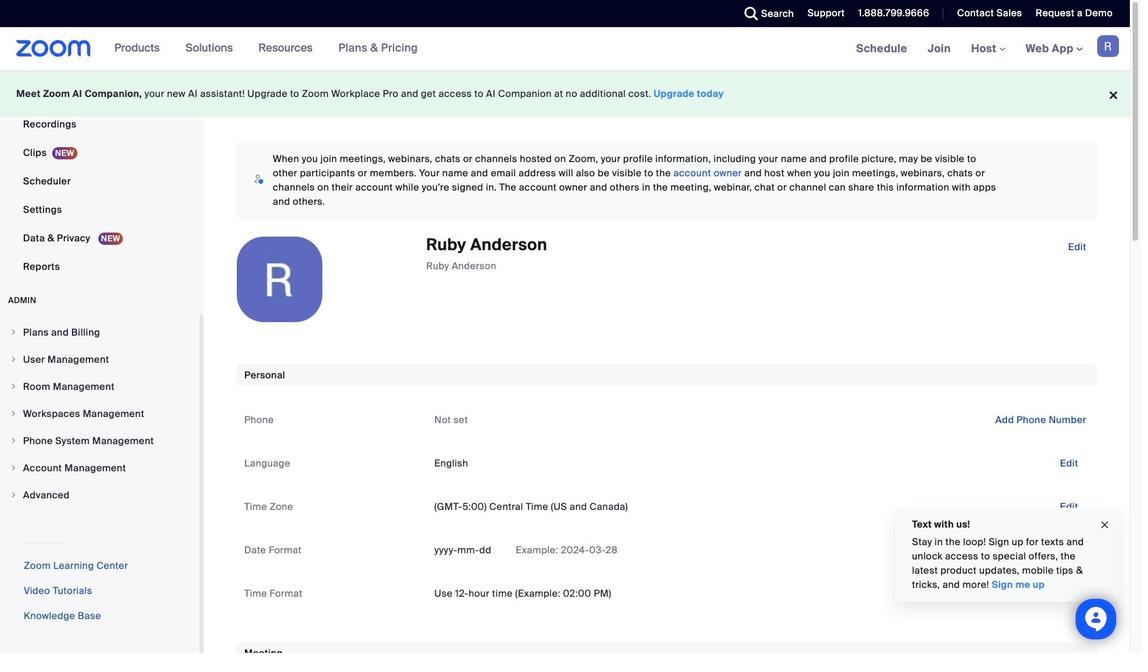 Task type: locate. For each thing, give the bounding box(es) containing it.
7 menu item from the top
[[0, 483, 200, 508]]

menu item
[[0, 320, 200, 346], [0, 347, 200, 373], [0, 374, 200, 400], [0, 401, 200, 427], [0, 428, 200, 454], [0, 455, 200, 481], [0, 483, 200, 508]]

3 right image from the top
[[10, 437, 18, 445]]

user photo image
[[237, 237, 322, 322]]

2 vertical spatial right image
[[10, 464, 18, 472]]

6 menu item from the top
[[0, 455, 200, 481]]

1 menu item from the top
[[0, 320, 200, 346]]

2 right image from the top
[[10, 383, 18, 391]]

personal menu menu
[[0, 0, 200, 282]]

1 vertical spatial right image
[[10, 410, 18, 418]]

right image
[[10, 356, 18, 364], [10, 383, 18, 391], [10, 437, 18, 445], [10, 491, 18, 500]]

5 menu item from the top
[[0, 428, 200, 454]]

2 right image from the top
[[10, 410, 18, 418]]

right image
[[10, 329, 18, 337], [10, 410, 18, 418], [10, 464, 18, 472]]

banner
[[0, 27, 1130, 71]]

profile picture image
[[1098, 35, 1119, 57]]

0 vertical spatial right image
[[10, 329, 18, 337]]

footer
[[0, 71, 1130, 117]]

3 menu item from the top
[[0, 374, 200, 400]]



Task type: describe. For each thing, give the bounding box(es) containing it.
4 right image from the top
[[10, 491, 18, 500]]

meetings navigation
[[846, 27, 1130, 71]]

1 right image from the top
[[10, 356, 18, 364]]

admin menu menu
[[0, 320, 200, 510]]

2 menu item from the top
[[0, 347, 200, 373]]

4 menu item from the top
[[0, 401, 200, 427]]

zoom logo image
[[16, 40, 91, 57]]

1 right image from the top
[[10, 329, 18, 337]]

3 right image from the top
[[10, 464, 18, 472]]

edit user photo image
[[269, 274, 291, 286]]

product information navigation
[[104, 27, 428, 71]]

close image
[[1100, 518, 1111, 533]]



Task type: vqa. For each thing, say whether or not it's contained in the screenshot.
Admin Menu 'menu'
yes



